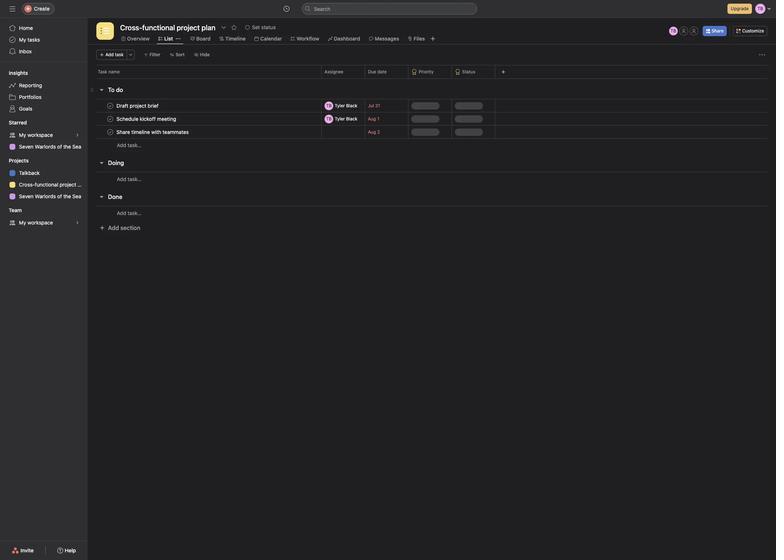 Task type: locate. For each thing, give the bounding box(es) containing it.
add task… inside header to do tree grid
[[117, 142, 142, 148]]

my inside starred element
[[19, 132, 26, 138]]

1 task… from the top
[[128, 142, 142, 148]]

2 black from the top
[[346, 116, 357, 121]]

completed checkbox inside the draft project brief cell
[[106, 101, 115, 110]]

task… for 1st add task… button from the top of the page
[[128, 142, 142, 148]]

None text field
[[118, 21, 217, 34]]

3 task… from the top
[[128, 210, 142, 216]]

2 seven from the top
[[19, 193, 33, 199]]

Schedule kickoff meeting text field
[[115, 115, 178, 122]]

seven warlords of the sea inside projects element
[[19, 193, 81, 199]]

2 aug from the top
[[368, 129, 376, 135]]

2 add task… from the top
[[117, 176, 142, 182]]

tyler for jul 31
[[335, 103, 345, 108]]

seven inside projects element
[[19, 193, 33, 199]]

add section button
[[96, 221, 143, 234]]

add task… button down add a task to this section icon
[[117, 175, 142, 183]]

1 vertical spatial my workspace
[[19, 219, 53, 226]]

tab actions image
[[176, 37, 180, 41]]

add up the add section button
[[117, 210, 126, 216]]

see details, my workspace image
[[75, 221, 80, 225]]

status
[[462, 69, 475, 74]]

Completed checkbox
[[106, 101, 115, 110], [106, 114, 115, 123], [106, 128, 115, 136]]

aug for aug 2
[[368, 129, 376, 135]]

2 workspace from the top
[[27, 219, 53, 226]]

1 vertical spatial my workspace link
[[4, 217, 83, 229]]

warlords
[[35, 143, 56, 150], [35, 193, 56, 199]]

doing
[[108, 160, 124, 166]]

1 vertical spatial tyler black
[[335, 116, 357, 121]]

task… up section
[[128, 210, 142, 216]]

my left tasks
[[19, 37, 26, 43]]

tyler for aug 1
[[335, 116, 345, 121]]

2
[[377, 129, 380, 135]]

the up talkback link
[[63, 143, 71, 150]]

task… down add a task to this section icon
[[128, 176, 142, 182]]

1 of from the top
[[57, 143, 62, 150]]

timeline
[[225, 35, 246, 42]]

0 vertical spatial sea
[[72, 143, 81, 150]]

2 seven warlords of the sea link from the top
[[4, 191, 83, 202]]

seven warlords of the sea for first seven warlords of the sea link from the bottom of the page
[[19, 193, 81, 199]]

my workspace link
[[4, 129, 83, 141], [4, 217, 83, 229]]

completed image
[[106, 114, 115, 123], [106, 128, 115, 136]]

seven warlords of the sea link down functional
[[4, 191, 83, 202]]

1 vertical spatial aug
[[368, 129, 376, 135]]

tyler
[[335, 103, 345, 108], [335, 116, 345, 121]]

add a task to this section image
[[128, 160, 133, 166]]

add
[[106, 52, 114, 57], [117, 142, 126, 148], [117, 176, 126, 182], [117, 210, 126, 216], [108, 225, 119, 231]]

black left jul
[[346, 103, 357, 108]]

my inside my tasks link
[[19, 37, 26, 43]]

task… inside header to do tree grid
[[128, 142, 142, 148]]

my workspace for my workspace 'link' within the teams element
[[19, 219, 53, 226]]

seven
[[19, 143, 33, 150], [19, 193, 33, 199]]

1 aug from the top
[[368, 116, 376, 122]]

add inside button
[[106, 52, 114, 57]]

0 vertical spatial tb
[[671, 28, 676, 34]]

1 tyler from the top
[[335, 103, 345, 108]]

seven warlords of the sea
[[19, 143, 81, 150], [19, 193, 81, 199]]

1 warlords from the top
[[35, 143, 56, 150]]

2 my workspace from the top
[[19, 219, 53, 226]]

add task button
[[96, 50, 127, 60]]

1 my workspace link from the top
[[4, 129, 83, 141]]

my for my tasks link
[[19, 37, 26, 43]]

seven down 'cross-' at top left
[[19, 193, 33, 199]]

tyler black left aug 1
[[335, 116, 357, 121]]

add task… up add a task to this section icon
[[117, 142, 142, 148]]

tyler black for jul
[[335, 103, 357, 108]]

tb
[[671, 28, 676, 34], [326, 103, 332, 108], [326, 116, 332, 121]]

collapse task list for this section image
[[99, 160, 104, 166], [99, 194, 104, 200]]

seven inside starred element
[[19, 143, 33, 150]]

sort button
[[167, 50, 188, 60]]

2 tyler from the top
[[335, 116, 345, 121]]

aug left 2
[[368, 129, 376, 135]]

tyler black for aug
[[335, 116, 357, 121]]

add task… button up section
[[117, 209, 142, 217]]

add left task
[[106, 52, 114, 57]]

1 vertical spatial warlords
[[35, 193, 56, 199]]

0 vertical spatial black
[[346, 103, 357, 108]]

seven warlords of the sea up talkback link
[[19, 143, 81, 150]]

of inside starred element
[[57, 143, 62, 150]]

share timeline with teammates cell
[[88, 125, 322, 139]]

2 vertical spatial add task… row
[[88, 206, 776, 220]]

completed checkbox for aug 1
[[106, 114, 115, 123]]

0 vertical spatial completed checkbox
[[106, 101, 115, 110]]

seven warlords of the sea link up talkback link
[[4, 141, 83, 153]]

my workspace down starred
[[19, 132, 53, 138]]

the
[[63, 143, 71, 150], [63, 193, 71, 199]]

task… up add a task to this section icon
[[128, 142, 142, 148]]

more actions image
[[128, 53, 133, 57]]

warlords down cross-functional project plan link
[[35, 193, 56, 199]]

0 vertical spatial seven
[[19, 143, 33, 150]]

3 completed checkbox from the top
[[106, 128, 115, 136]]

black left aug 1
[[346, 116, 357, 121]]

2 vertical spatial completed checkbox
[[106, 128, 115, 136]]

1 vertical spatial tyler
[[335, 116, 345, 121]]

inbox link
[[4, 46, 83, 57]]

1 vertical spatial seven warlords of the sea link
[[4, 191, 83, 202]]

workspace inside starred element
[[27, 132, 53, 138]]

0 vertical spatial tyler
[[335, 103, 345, 108]]

0 vertical spatial my workspace link
[[4, 129, 83, 141]]

add task… down add a task to this section icon
[[117, 176, 142, 182]]

1 tyler black from the top
[[335, 103, 357, 108]]

dashboard
[[334, 35, 360, 42]]

completed image inside share timeline with teammates cell
[[106, 128, 115, 136]]

workspace for see details, my workspace image
[[27, 132, 53, 138]]

1 vertical spatial completed image
[[106, 128, 115, 136]]

collapse task list for this section image left doing button
[[99, 160, 104, 166]]

of
[[57, 143, 62, 150], [57, 193, 62, 199]]

projects button
[[0, 157, 29, 164]]

0 vertical spatial seven warlords of the sea link
[[4, 141, 83, 153]]

tyler black left jul
[[335, 103, 357, 108]]

workspace for see details, my workspace icon
[[27, 219, 53, 226]]

tyler left jul
[[335, 103, 345, 108]]

2 the from the top
[[63, 193, 71, 199]]

1 vertical spatial task…
[[128, 176, 142, 182]]

list link
[[158, 35, 173, 43]]

my workspace down team at left top
[[19, 219, 53, 226]]

my workspace
[[19, 132, 53, 138], [19, 219, 53, 226]]

0 vertical spatial tyler black
[[335, 103, 357, 108]]

1 add task… from the top
[[117, 142, 142, 148]]

completed checkbox inside schedule kickoff meeting cell
[[106, 114, 115, 123]]

row
[[88, 65, 776, 78], [96, 78, 767, 79], [88, 99, 776, 112], [88, 112, 776, 126], [88, 125, 776, 139]]

my workspace inside starred element
[[19, 132, 53, 138]]

1 vertical spatial the
[[63, 193, 71, 199]]

add task…
[[117, 142, 142, 148], [117, 176, 142, 182], [117, 210, 142, 216]]

goals
[[19, 106, 32, 112]]

0 vertical spatial add task… button
[[117, 141, 142, 149]]

the inside projects element
[[63, 193, 71, 199]]

cross-functional project plan
[[19, 181, 88, 188]]

3 add task… from the top
[[117, 210, 142, 216]]

customize
[[742, 28, 764, 34]]

1 vertical spatial collapse task list for this section image
[[99, 194, 104, 200]]

overview
[[127, 35, 150, 42]]

2 collapse task list for this section image from the top
[[99, 194, 104, 200]]

my down team at left top
[[19, 219, 26, 226]]

task
[[98, 69, 107, 74]]

1 seven from the top
[[19, 143, 33, 150]]

31
[[375, 103, 380, 108]]

inbox
[[19, 48, 32, 54]]

1 completed checkbox from the top
[[106, 101, 115, 110]]

1 seven warlords of the sea link from the top
[[4, 141, 83, 153]]

warlords inside projects element
[[35, 193, 56, 199]]

my workspace inside teams element
[[19, 219, 53, 226]]

1 vertical spatial seven warlords of the sea
[[19, 193, 81, 199]]

1 vertical spatial add task…
[[117, 176, 142, 182]]

2 my from the top
[[19, 132, 26, 138]]

my workspace link inside starred element
[[4, 129, 83, 141]]

1 vertical spatial workspace
[[27, 219, 53, 226]]

aug 1
[[368, 116, 379, 122]]

board link
[[190, 35, 211, 43]]

1 vertical spatial tb
[[326, 103, 332, 108]]

1 vertical spatial my
[[19, 132, 26, 138]]

2 vertical spatial tb
[[326, 116, 332, 121]]

upgrade
[[731, 6, 749, 11], [420, 103, 438, 108], [464, 103, 481, 108], [420, 116, 438, 121], [464, 116, 481, 121], [420, 129, 438, 135], [464, 129, 481, 135]]

global element
[[0, 18, 88, 62]]

1 completed image from the top
[[106, 114, 115, 123]]

seven warlords of the sea down cross-functional project plan
[[19, 193, 81, 199]]

0 vertical spatial add task…
[[117, 142, 142, 148]]

insights button
[[0, 69, 28, 77]]

sea down "plan"
[[72, 193, 81, 199]]

2 vertical spatial add task…
[[117, 210, 142, 216]]

2 add task… row from the top
[[88, 172, 776, 186]]

2 warlords from the top
[[35, 193, 56, 199]]

aug for aug 1
[[368, 116, 376, 122]]

jul 31
[[368, 103, 380, 108]]

my workspace link down team at left top
[[4, 217, 83, 229]]

my workspace link down goals link
[[4, 129, 83, 141]]

set status
[[252, 24, 276, 30]]

add to starred image
[[231, 24, 237, 30]]

add section
[[108, 225, 140, 231]]

0 vertical spatial of
[[57, 143, 62, 150]]

1 vertical spatial black
[[346, 116, 357, 121]]

1 vertical spatial completed checkbox
[[106, 114, 115, 123]]

0 vertical spatial warlords
[[35, 143, 56, 150]]

2 vertical spatial add task… button
[[117, 209, 142, 217]]

tyler left aug 1
[[335, 116, 345, 121]]

1 workspace from the top
[[27, 132, 53, 138]]

2 of from the top
[[57, 193, 62, 199]]

1 my from the top
[[19, 37, 26, 43]]

the down project
[[63, 193, 71, 199]]

2 task… from the top
[[128, 176, 142, 182]]

2 vertical spatial my
[[19, 219, 26, 226]]

timeline link
[[219, 35, 246, 43]]

assignee
[[325, 69, 343, 74]]

sea down see details, my workspace image
[[72, 143, 81, 150]]

1 vertical spatial of
[[57, 193, 62, 199]]

of up talkback link
[[57, 143, 62, 150]]

portfolios
[[19, 94, 41, 100]]

add task… up section
[[117, 210, 142, 216]]

completed image inside schedule kickoff meeting cell
[[106, 114, 115, 123]]

0 vertical spatial the
[[63, 143, 71, 150]]

aug
[[368, 116, 376, 122], [368, 129, 376, 135]]

priority
[[419, 69, 434, 74]]

1 black from the top
[[346, 103, 357, 108]]

1 vertical spatial add task… row
[[88, 172, 776, 186]]

seven warlords of the sea inside starred element
[[19, 143, 81, 150]]

2 completed image from the top
[[106, 128, 115, 136]]

seven warlords of the sea link
[[4, 141, 83, 153], [4, 191, 83, 202]]

sea inside projects element
[[72, 193, 81, 199]]

aug left 1
[[368, 116, 376, 122]]

0 vertical spatial add task… row
[[88, 138, 776, 152]]

tyler black
[[335, 103, 357, 108], [335, 116, 357, 121]]

0 vertical spatial my workspace
[[19, 132, 53, 138]]

calendar
[[260, 35, 282, 42]]

0 vertical spatial task…
[[128, 142, 142, 148]]

0 vertical spatial seven warlords of the sea
[[19, 143, 81, 150]]

1 sea from the top
[[72, 143, 81, 150]]

1 collapse task list for this section image from the top
[[99, 160, 104, 166]]

2 my workspace link from the top
[[4, 217, 83, 229]]

warlords up talkback link
[[35, 143, 56, 150]]

aug 2
[[368, 129, 380, 135]]

add task… row
[[88, 138, 776, 152], [88, 172, 776, 186], [88, 206, 776, 220]]

the inside starred element
[[63, 143, 71, 150]]

of down cross-functional project plan
[[57, 193, 62, 199]]

0 vertical spatial collapse task list for this section image
[[99, 160, 104, 166]]

completed checkbox inside share timeline with teammates cell
[[106, 128, 115, 136]]

2 sea from the top
[[72, 193, 81, 199]]

0 vertical spatial my
[[19, 37, 26, 43]]

task…
[[128, 142, 142, 148], [128, 176, 142, 182], [128, 210, 142, 216]]

3 my from the top
[[19, 219, 26, 226]]

hide button
[[191, 50, 213, 60]]

black
[[346, 103, 357, 108], [346, 116, 357, 121]]

filter
[[150, 52, 160, 57]]

0 vertical spatial workspace
[[27, 132, 53, 138]]

my workspace link inside teams element
[[4, 217, 83, 229]]

warlords inside starred element
[[35, 143, 56, 150]]

my inside teams element
[[19, 219, 26, 226]]

add up doing
[[117, 142, 126, 148]]

upgrade button
[[728, 4, 752, 14], [413, 102, 438, 109], [456, 102, 481, 109], [413, 115, 438, 122], [456, 115, 481, 122], [413, 128, 438, 136], [456, 128, 481, 136]]

add task… button
[[117, 141, 142, 149], [117, 175, 142, 183], [117, 209, 142, 217]]

my
[[19, 37, 26, 43], [19, 132, 26, 138], [19, 219, 26, 226]]

1 the from the top
[[63, 143, 71, 150]]

my down starred
[[19, 132, 26, 138]]

completed image
[[106, 101, 115, 110]]

1 vertical spatial seven
[[19, 193, 33, 199]]

workspace inside teams element
[[27, 219, 53, 226]]

1 my workspace from the top
[[19, 132, 53, 138]]

0 vertical spatial aug
[[368, 116, 376, 122]]

seven up projects
[[19, 143, 33, 150]]

1 vertical spatial add task… button
[[117, 175, 142, 183]]

2 tyler black from the top
[[335, 116, 357, 121]]

1 vertical spatial sea
[[72, 193, 81, 199]]

reporting
[[19, 82, 42, 88]]

add task… button up add a task to this section icon
[[117, 141, 142, 149]]

2 seven warlords of the sea from the top
[[19, 193, 81, 199]]

2 vertical spatial task…
[[128, 210, 142, 216]]

hide sidebar image
[[9, 6, 15, 12]]

add tab image
[[430, 36, 436, 42]]

collapse task list for this section image left done button
[[99, 194, 104, 200]]

add left section
[[108, 225, 119, 231]]

teams element
[[0, 204, 88, 230]]

2 completed checkbox from the top
[[106, 114, 115, 123]]

1 seven warlords of the sea from the top
[[19, 143, 81, 150]]

0 vertical spatial completed image
[[106, 114, 115, 123]]

Draft project brief text field
[[115, 102, 161, 109]]

completed image for aug 1
[[106, 114, 115, 123]]

workspace
[[27, 132, 53, 138], [27, 219, 53, 226]]



Task type: vqa. For each thing, say whether or not it's contained in the screenshot.
topmost My
yes



Task type: describe. For each thing, give the bounding box(es) containing it.
portfolios link
[[4, 91, 83, 103]]

date
[[377, 69, 387, 74]]

customize button
[[733, 26, 767, 36]]

add task… for 3rd add task… button
[[117, 210, 142, 216]]

insights element
[[0, 66, 88, 116]]

add down doing
[[117, 176, 126, 182]]

completed checkbox for jul 31
[[106, 101, 115, 110]]

starred element
[[0, 116, 88, 154]]

my for my workspace 'link' within the teams element
[[19, 219, 26, 226]]

messages
[[375, 35, 399, 42]]

add field image
[[501, 70, 506, 74]]

starred button
[[0, 119, 27, 126]]

my workspace link for see details, my workspace icon
[[4, 217, 83, 229]]

my workspace link for see details, my workspace image
[[4, 129, 83, 141]]

add task… for 1st add task… button from the top of the page
[[117, 142, 142, 148]]

set status button
[[242, 22, 279, 32]]

task… for 3rd add task… button
[[128, 210, 142, 216]]

team
[[9, 207, 22, 213]]

functional
[[35, 181, 58, 188]]

status
[[261, 24, 276, 30]]

completed image for aug 2
[[106, 128, 115, 136]]

add inside button
[[108, 225, 119, 231]]

set
[[252, 24, 260, 30]]

Search tasks, projects, and more text field
[[302, 3, 477, 15]]

1
[[377, 116, 379, 122]]

jul
[[368, 103, 374, 108]]

to do button
[[108, 83, 123, 96]]

of inside projects element
[[57, 193, 62, 199]]

collapse task list for this section image
[[99, 87, 104, 93]]

black for aug
[[346, 116, 357, 121]]

insights
[[9, 70, 28, 76]]

history image
[[284, 6, 289, 12]]

reporting link
[[4, 80, 83, 91]]

row containing upgrade
[[88, 125, 776, 139]]

done
[[108, 193, 122, 200]]

2 add task… button from the top
[[117, 175, 142, 183]]

due
[[368, 69, 376, 74]]

dashboard link
[[328, 35, 360, 43]]

home
[[19, 25, 33, 31]]

section
[[120, 225, 140, 231]]

to do
[[108, 87, 123, 93]]

collapse task list for this section image for 3rd add task… row
[[99, 194, 104, 200]]

my for my workspace 'link' within starred element
[[19, 132, 26, 138]]

calendar link
[[254, 35, 282, 43]]

projects element
[[0, 154, 88, 204]]

seven warlords of the sea link inside starred element
[[4, 141, 83, 153]]

help
[[65, 547, 76, 553]]

tb inside button
[[671, 28, 676, 34]]

black for jul
[[346, 103, 357, 108]]

show options image
[[221, 24, 227, 30]]

invite button
[[7, 544, 38, 557]]

list
[[164, 35, 173, 42]]

schedule kickoff meeting cell
[[88, 112, 322, 126]]

my workspace for my workspace 'link' within starred element
[[19, 132, 53, 138]]

to
[[108, 87, 115, 93]]

header to do tree grid
[[88, 99, 776, 152]]

create
[[34, 5, 50, 12]]

sea inside starred element
[[72, 143, 81, 150]]

invite
[[20, 547, 34, 553]]

task
[[115, 52, 124, 57]]

share
[[712, 28, 724, 34]]

task name
[[98, 69, 120, 74]]

row containing task name
[[88, 65, 776, 78]]

my tasks
[[19, 37, 40, 43]]

sort
[[176, 52, 185, 57]]

my tasks link
[[4, 34, 83, 46]]

home link
[[4, 22, 83, 34]]

files
[[414, 35, 425, 42]]

list image
[[101, 27, 110, 35]]

workflow link
[[291, 35, 319, 43]]

due date
[[368, 69, 387, 74]]

workflow
[[297, 35, 319, 42]]

team button
[[0, 207, 22, 214]]

board
[[196, 35, 211, 42]]

1 add task… button from the top
[[117, 141, 142, 149]]

1 add task… row from the top
[[88, 138, 776, 152]]

3 add task… row from the top
[[88, 206, 776, 220]]

more actions image
[[759, 52, 765, 58]]

project
[[60, 181, 76, 188]]

task… for 2nd add task… button from the bottom
[[128, 176, 142, 182]]

done button
[[108, 190, 122, 203]]

draft project brief cell
[[88, 99, 322, 112]]

create button
[[22, 3, 54, 15]]

goals link
[[4, 103, 83, 115]]

talkback link
[[4, 167, 83, 179]]

tb for aug 1
[[326, 116, 332, 121]]

see details, my workspace image
[[75, 133, 80, 137]]

tasks
[[27, 37, 40, 43]]

files link
[[408, 35, 425, 43]]

help button
[[53, 544, 81, 557]]

hide
[[200, 52, 210, 57]]

cross-functional project plan link
[[4, 179, 88, 191]]

doing button
[[108, 156, 124, 169]]

Share timeline with teammates text field
[[115, 128, 191, 136]]

3 add task… button from the top
[[117, 209, 142, 217]]

tb button
[[669, 27, 678, 35]]

overview link
[[121, 35, 150, 43]]

collapse task list for this section image for second add task… row
[[99, 160, 104, 166]]

add inside header to do tree grid
[[117, 142, 126, 148]]

cross-
[[19, 181, 35, 188]]

add task
[[106, 52, 124, 57]]

talkback
[[19, 170, 40, 176]]

projects
[[9, 157, 29, 164]]

add task… for 2nd add task… button from the bottom
[[117, 176, 142, 182]]

filter button
[[140, 50, 164, 60]]

share button
[[703, 26, 727, 36]]

do
[[116, 87, 123, 93]]

completed checkbox for aug 2
[[106, 128, 115, 136]]

plan
[[78, 181, 88, 188]]

name
[[108, 69, 120, 74]]

messages link
[[369, 35, 399, 43]]

starred
[[9, 119, 27, 126]]

seven warlords of the sea for seven warlords of the sea link inside starred element
[[19, 143, 81, 150]]

tb for jul 31
[[326, 103, 332, 108]]



